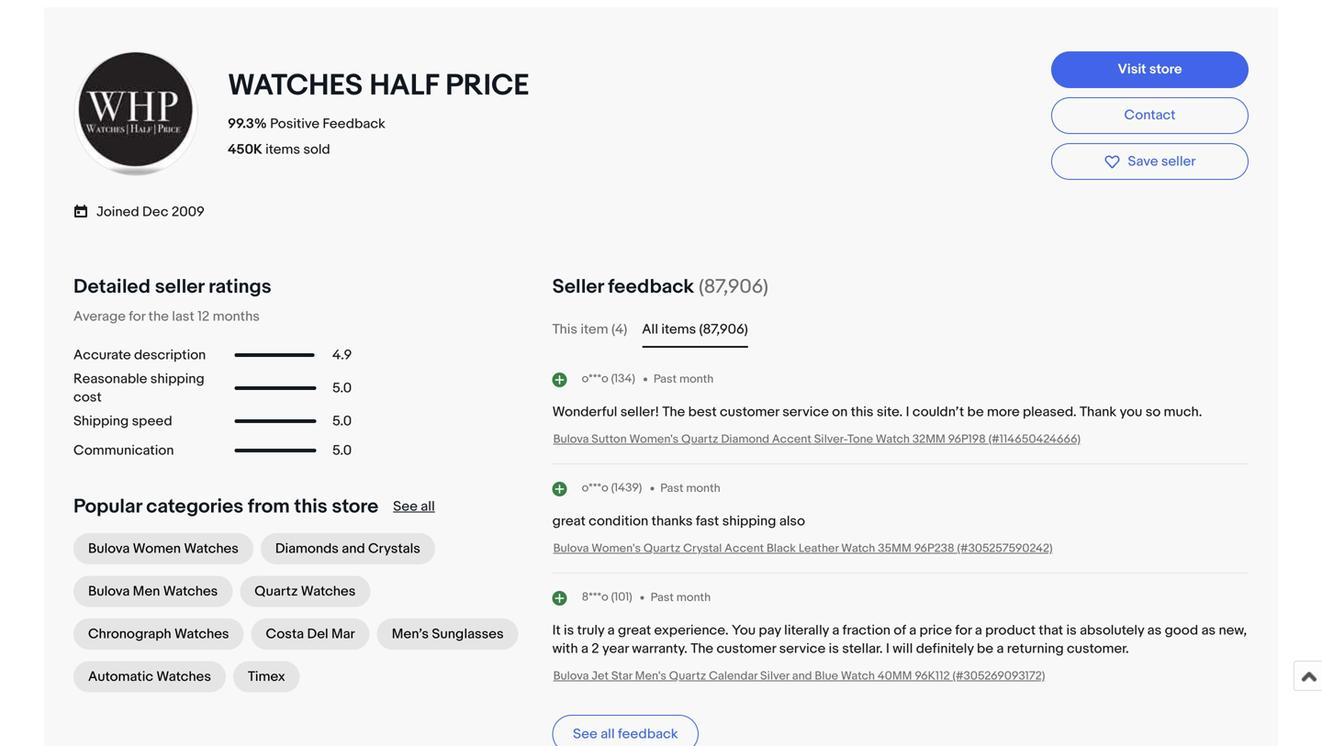 Task type: describe. For each thing, give the bounding box(es) containing it.
1 horizontal spatial this
[[851, 404, 874, 421]]

del
[[307, 626, 328, 643]]

men's
[[635, 670, 667, 684]]

seller for detailed
[[155, 275, 204, 299]]

1 vertical spatial women's
[[592, 542, 641, 556]]

see for see all feedback
[[573, 727, 598, 743]]

0 vertical spatial watch
[[876, 433, 910, 447]]

chronograph watches
[[88, 626, 229, 643]]

leather
[[799, 542, 839, 556]]

watches for automatic watches
[[156, 669, 211, 686]]

diamond
[[721, 433, 770, 447]]

0 vertical spatial be
[[968, 404, 984, 421]]

black
[[767, 542, 796, 556]]

a right the literally
[[832, 623, 840, 639]]

5.0 for speed
[[332, 413, 352, 430]]

costa
[[266, 626, 304, 643]]

women
[[133, 541, 181, 558]]

customer.
[[1067, 641, 1129, 658]]

see for see all
[[393, 499, 418, 515]]

mar
[[332, 626, 355, 643]]

32mm
[[913, 433, 946, 447]]

o***o for wonderful
[[582, 372, 609, 386]]

chronograph watches link
[[73, 619, 244, 650]]

a up year on the bottom left of the page
[[608, 623, 615, 639]]

categories
[[146, 495, 244, 519]]

month for great
[[677, 591, 711, 605]]

year
[[602, 641, 629, 658]]

crystals
[[368, 541, 420, 558]]

bulova for bulova men watches
[[88, 584, 130, 600]]

silver-
[[814, 433, 848, 447]]

0 vertical spatial women's
[[630, 433, 679, 447]]

detailed seller ratings
[[73, 275, 271, 299]]

stellar.
[[842, 641, 883, 658]]

price
[[920, 623, 952, 639]]

month for shipping
[[686, 482, 721, 496]]

see all link
[[393, 499, 435, 515]]

0 vertical spatial customer
[[720, 404, 780, 421]]

seller
[[553, 275, 604, 299]]

truly
[[577, 623, 605, 639]]

a right of
[[909, 623, 917, 639]]

1 as from the left
[[1148, 623, 1162, 639]]

that
[[1039, 623, 1064, 639]]

you
[[1120, 404, 1143, 421]]

costa del mar
[[266, 626, 355, 643]]

96p198
[[948, 433, 986, 447]]

(1439)
[[611, 481, 642, 496]]

bulova women's quartz crystal accent black leather watch 35mm 96p238 (#305257590242)
[[553, 542, 1053, 556]]

(4)
[[612, 322, 628, 338]]

watches half price link
[[228, 68, 536, 104]]

items for 450k
[[266, 141, 300, 158]]

great inside it is truly a great experience. you pay literally a fraction of a price for a product that is absolutely as good as new, with a 2 year warranty. the customer service is stellar. i will definitely be a returning customer.
[[618, 623, 651, 639]]

also
[[780, 514, 805, 530]]

will
[[893, 641, 913, 658]]

site.
[[877, 404, 903, 421]]

last
[[172, 309, 194, 325]]

feedback
[[323, 116, 386, 132]]

definitely
[[916, 641, 974, 658]]

text__icon wrapper image
[[73, 201, 96, 220]]

5.0 for shipping
[[332, 380, 352, 397]]

best
[[688, 404, 717, 421]]

(101)
[[611, 591, 632, 605]]

men's sunglasses
[[392, 626, 504, 643]]

(87,906) for seller feedback (87,906)
[[699, 275, 769, 299]]

this item (4)
[[553, 322, 628, 338]]

returning
[[1007, 641, 1064, 658]]

this
[[553, 322, 578, 338]]

joined dec 2009
[[96, 204, 205, 220]]

pay
[[759, 623, 781, 639]]

(134)
[[611, 372, 635, 386]]

chronograph
[[88, 626, 171, 643]]

on
[[832, 404, 848, 421]]

popular categories from this store
[[73, 495, 379, 519]]

of
[[894, 623, 906, 639]]

450k
[[228, 141, 263, 158]]

it
[[553, 623, 561, 639]]

o***o (134)
[[582, 372, 635, 386]]

0 horizontal spatial and
[[342, 541, 365, 558]]

1 vertical spatial this
[[294, 495, 328, 519]]

visit
[[1118, 61, 1147, 77]]

literally
[[784, 623, 829, 639]]

96p238
[[914, 542, 955, 556]]

past for fast
[[661, 482, 684, 496]]

(#305269093172)
[[953, 670, 1046, 684]]

fast
[[696, 514, 719, 530]]

a down product
[[997, 641, 1004, 658]]

40mm
[[878, 670, 912, 684]]

fraction
[[843, 623, 891, 639]]

0 vertical spatial service
[[783, 404, 829, 421]]

quartz up costa
[[255, 584, 298, 600]]

quartz down thanks
[[644, 542, 681, 556]]

star
[[612, 670, 633, 684]]

quartz watches
[[255, 584, 356, 600]]

0 vertical spatial feedback
[[608, 275, 695, 299]]

watches for chronograph watches
[[174, 626, 229, 643]]

couldn't
[[913, 404, 965, 421]]

diamonds
[[275, 541, 339, 558]]

12
[[198, 309, 210, 325]]

quartz watches link
[[240, 576, 370, 608]]

1 vertical spatial watch
[[842, 542, 876, 556]]

half
[[370, 68, 439, 104]]

experience.
[[654, 623, 729, 639]]

seller!
[[621, 404, 659, 421]]

diamonds and crystals
[[275, 541, 420, 558]]

1 vertical spatial and
[[792, 670, 812, 684]]

accurate
[[73, 347, 131, 364]]

wonderful
[[553, 404, 618, 421]]

a left 2 on the bottom
[[581, 641, 589, 658]]

more
[[987, 404, 1020, 421]]



Task type: locate. For each thing, give the bounding box(es) containing it.
joined
[[96, 204, 139, 220]]

feedback down the men's
[[618, 727, 678, 743]]

(87,906) for all items (87,906)
[[699, 322, 748, 338]]

all up diamonds and crystals link
[[421, 499, 435, 515]]

0 vertical spatial the
[[663, 404, 685, 421]]

bulova jet star men's quartz calendar silver and blue watch 40mm 96k112 (#305269093172)
[[553, 670, 1046, 684]]

0 vertical spatial past
[[654, 372, 677, 387]]

i inside it is truly a great experience. you pay literally a fraction of a price for a product that is absolutely as good as new, with a 2 year warranty. the customer service is stellar. i will definitely be a returning customer.
[[886, 641, 890, 658]]

contact
[[1125, 107, 1176, 123]]

0 vertical spatial and
[[342, 541, 365, 558]]

is up "blue"
[[829, 641, 839, 658]]

save seller button
[[1052, 143, 1249, 180]]

1 horizontal spatial for
[[956, 623, 972, 639]]

past for best
[[654, 372, 677, 387]]

average
[[73, 309, 126, 325]]

month up best
[[680, 372, 714, 387]]

past month for customer
[[654, 372, 714, 387]]

0 horizontal spatial shipping
[[150, 371, 205, 388]]

is right it
[[564, 623, 574, 639]]

automatic watches
[[88, 669, 211, 686]]

past month up experience.
[[651, 591, 711, 605]]

0 vertical spatial accent
[[772, 433, 812, 447]]

costa del mar link
[[251, 619, 370, 650]]

2 5.0 from the top
[[332, 413, 352, 430]]

0 vertical spatial for
[[129, 309, 145, 325]]

the inside it is truly a great experience. you pay literally a fraction of a price for a product that is absolutely as good as new, with a 2 year warranty. the customer service is stellar. i will definitely be a returning customer.
[[691, 641, 714, 658]]

see
[[393, 499, 418, 515], [573, 727, 598, 743]]

store right visit
[[1150, 61, 1182, 77]]

0 vertical spatial 5.0
[[332, 380, 352, 397]]

past up seller!
[[654, 372, 677, 387]]

1 horizontal spatial shipping
[[722, 514, 777, 530]]

past month for great
[[651, 591, 711, 605]]

visit store link
[[1052, 51, 1249, 88]]

customer down the you
[[717, 641, 776, 658]]

all down jet
[[601, 727, 615, 743]]

bulova women watches
[[88, 541, 239, 558]]

0 vertical spatial see
[[393, 499, 418, 515]]

bulova down with
[[553, 670, 589, 684]]

for inside it is truly a great experience. you pay literally a fraction of a price for a product that is absolutely as good as new, with a 2 year warranty. the customer service is stellar. i will definitely be a returning customer.
[[956, 623, 972, 639]]

0 horizontal spatial is
[[564, 623, 574, 639]]

1 horizontal spatial is
[[829, 641, 839, 658]]

items for all
[[662, 322, 696, 338]]

1 vertical spatial all
[[601, 727, 615, 743]]

as left new,
[[1202, 623, 1216, 639]]

great condition  thanks  fast shipping also
[[553, 514, 805, 530]]

save
[[1128, 153, 1159, 170]]

service inside it is truly a great experience. you pay literally a fraction of a price for a product that is absolutely as good as new, with a 2 year warranty. the customer service is stellar. i will definitely be a returning customer.
[[779, 641, 826, 658]]

watches half price
[[228, 68, 530, 104]]

1 vertical spatial store
[[332, 495, 379, 519]]

0 horizontal spatial all
[[421, 499, 435, 515]]

1 horizontal spatial the
[[691, 641, 714, 658]]

thanks
[[652, 514, 693, 530]]

items down positive
[[266, 141, 300, 158]]

crystal
[[683, 542, 722, 556]]

shipping inside 'reasonable shipping cost'
[[150, 371, 205, 388]]

1 horizontal spatial i
[[906, 404, 910, 421]]

o***o
[[582, 372, 609, 386], [582, 481, 609, 496]]

see down jet
[[573, 727, 598, 743]]

be up (#305269093172)
[[977, 641, 994, 658]]

96k112
[[915, 670, 950, 684]]

the down experience.
[[691, 641, 714, 658]]

1 horizontal spatial all
[[601, 727, 615, 743]]

for left the at the left of page
[[129, 309, 145, 325]]

service down the literally
[[779, 641, 826, 658]]

1 vertical spatial shipping
[[722, 514, 777, 530]]

0 horizontal spatial seller
[[155, 275, 204, 299]]

watches down 'popular categories from this store' on the left bottom
[[184, 541, 239, 558]]

bulova up 8***o
[[553, 542, 589, 556]]

see all feedback
[[573, 727, 678, 743]]

quartz down best
[[682, 433, 719, 447]]

0 horizontal spatial for
[[129, 309, 145, 325]]

1 5.0 from the top
[[332, 380, 352, 397]]

men's
[[392, 626, 429, 643]]

bulova for bulova sutton women's quartz diamond accent silver-tone watch 32mm 96p198 (#114650424666)
[[553, 433, 589, 447]]

men
[[133, 584, 160, 600]]

shipping down description
[[150, 371, 205, 388]]

seller feedback (87,906)
[[553, 275, 769, 299]]

2 horizontal spatial is
[[1067, 623, 1077, 639]]

feedback up all
[[608, 275, 695, 299]]

watches for quartz watches
[[301, 584, 356, 600]]

0 vertical spatial o***o
[[582, 372, 609, 386]]

bulova for bulova women's quartz crystal accent black leather watch 35mm 96p238 (#305257590242)
[[553, 542, 589, 556]]

ratings
[[209, 275, 271, 299]]

watches down chronograph watches link
[[156, 669, 211, 686]]

seller for save
[[1162, 153, 1196, 170]]

automatic watches link
[[73, 662, 226, 693]]

watches up del
[[301, 584, 356, 600]]

0 vertical spatial store
[[1150, 61, 1182, 77]]

women's down seller!
[[630, 433, 679, 447]]

450k items sold
[[228, 141, 330, 158]]

a left product
[[975, 623, 983, 639]]

accent
[[772, 433, 812, 447], [725, 542, 764, 556]]

o***o for great
[[582, 481, 609, 496]]

month
[[680, 372, 714, 387], [686, 482, 721, 496], [677, 591, 711, 605]]

you
[[732, 623, 756, 639]]

automatic
[[88, 669, 153, 686]]

jet
[[592, 670, 609, 684]]

1 horizontal spatial as
[[1202, 623, 1216, 639]]

reasonable
[[73, 371, 147, 388]]

1 vertical spatial i
[[886, 641, 890, 658]]

0 horizontal spatial see
[[393, 499, 418, 515]]

1 horizontal spatial great
[[618, 623, 651, 639]]

month up the fast
[[686, 482, 721, 496]]

1 horizontal spatial see
[[573, 727, 598, 743]]

see all
[[393, 499, 435, 515]]

the
[[148, 309, 169, 325]]

1 vertical spatial (87,906)
[[699, 322, 748, 338]]

0 horizontal spatial the
[[663, 404, 685, 421]]

1 vertical spatial accent
[[725, 542, 764, 556]]

is right that at bottom right
[[1067, 623, 1077, 639]]

1 horizontal spatial store
[[1150, 61, 1182, 77]]

all inside 'link'
[[601, 727, 615, 743]]

2 vertical spatial watch
[[841, 670, 875, 684]]

8***o (101)
[[582, 591, 632, 605]]

past month for shipping
[[661, 482, 721, 496]]

0 vertical spatial month
[[680, 372, 714, 387]]

0 vertical spatial i
[[906, 404, 910, 421]]

sutton
[[592, 433, 627, 447]]

timex
[[248, 669, 285, 686]]

month for customer
[[680, 372, 714, 387]]

1 vertical spatial seller
[[155, 275, 204, 299]]

0 vertical spatial all
[[421, 499, 435, 515]]

customer up diamond
[[720, 404, 780, 421]]

positive
[[270, 116, 320, 132]]

2 vertical spatial past
[[651, 591, 674, 605]]

be
[[968, 404, 984, 421], [977, 641, 994, 658]]

for up "definitely"
[[956, 623, 972, 639]]

(87,906)
[[699, 275, 769, 299], [699, 322, 748, 338]]

0 vertical spatial shipping
[[150, 371, 205, 388]]

warranty.
[[632, 641, 688, 658]]

bulova men watches link
[[73, 576, 233, 608]]

save seller
[[1128, 153, 1196, 170]]

3 5.0 from the top
[[332, 443, 352, 459]]

1 vertical spatial past
[[661, 482, 684, 496]]

with
[[553, 641, 578, 658]]

0 horizontal spatial i
[[886, 641, 890, 658]]

contact link
[[1052, 97, 1249, 134]]

o***o left (1439)
[[582, 481, 609, 496]]

1 vertical spatial the
[[691, 641, 714, 658]]

watches right men
[[163, 584, 218, 600]]

seller right save
[[1162, 153, 1196, 170]]

past month up best
[[654, 372, 714, 387]]

bulova sutton women's quartz diamond accent silver-tone watch 32mm 96p198 (#114650424666)
[[553, 433, 1081, 447]]

0 vertical spatial (87,906)
[[699, 275, 769, 299]]

bulova left men
[[88, 584, 130, 600]]

tab list containing this item (4)
[[553, 319, 1249, 341]]

bulova for bulova jet star men's quartz calendar silver and blue watch 40mm 96k112 (#305269093172)
[[553, 670, 589, 684]]

sunglasses
[[432, 626, 504, 643]]

2 vertical spatial past month
[[651, 591, 711, 605]]

seller inside button
[[1162, 153, 1196, 170]]

watch left the 35mm
[[842, 542, 876, 556]]

2 o***o from the top
[[582, 481, 609, 496]]

quartz right the men's
[[669, 670, 706, 684]]

bulova down 'popular'
[[88, 541, 130, 558]]

month up experience.
[[677, 591, 711, 605]]

1 horizontal spatial and
[[792, 670, 812, 684]]

shipping
[[150, 371, 205, 388], [722, 514, 777, 530]]

1 vertical spatial o***o
[[582, 481, 609, 496]]

1 vertical spatial great
[[618, 623, 651, 639]]

be left more
[[968, 404, 984, 421]]

8***o
[[582, 591, 609, 605]]

great up year on the bottom left of the page
[[618, 623, 651, 639]]

so
[[1146, 404, 1161, 421]]

and left crystals
[[342, 541, 365, 558]]

past for a
[[651, 591, 674, 605]]

speed
[[132, 413, 172, 430]]

i left will
[[886, 641, 890, 658]]

2009
[[172, 204, 205, 220]]

2 as from the left
[[1202, 623, 1216, 639]]

99.3%
[[228, 116, 267, 132]]

bulova women's quartz crystal accent black leather watch 35mm 96p238 (#305257590242) link
[[553, 542, 1053, 556]]

watch down the stellar.
[[841, 670, 875, 684]]

past right (101)
[[651, 591, 674, 605]]

see up crystals
[[393, 499, 418, 515]]

accent left black
[[725, 542, 764, 556]]

see all feedback link
[[553, 716, 699, 747]]

0 vertical spatial past month
[[654, 372, 714, 387]]

bulova
[[553, 433, 589, 447], [88, 541, 130, 558], [553, 542, 589, 556], [88, 584, 130, 600], [553, 670, 589, 684]]

for
[[129, 309, 145, 325], [956, 623, 972, 639]]

much.
[[1164, 404, 1203, 421]]

watches half price image
[[75, 49, 197, 178]]

items right all
[[662, 322, 696, 338]]

accurate description
[[73, 347, 206, 364]]

1 vertical spatial items
[[662, 322, 696, 338]]

the left best
[[663, 404, 685, 421]]

see inside see all feedback 'link'
[[573, 727, 598, 743]]

1 vertical spatial month
[[686, 482, 721, 496]]

accent left silver-
[[772, 433, 812, 447]]

1 vertical spatial past month
[[661, 482, 721, 496]]

communication
[[73, 443, 174, 459]]

0 horizontal spatial this
[[294, 495, 328, 519]]

1 vertical spatial for
[[956, 623, 972, 639]]

women's down the condition at the bottom
[[592, 542, 641, 556]]

1 vertical spatial feedback
[[618, 727, 678, 743]]

0 vertical spatial great
[[553, 514, 586, 530]]

1 vertical spatial service
[[779, 641, 826, 658]]

0 horizontal spatial store
[[332, 495, 379, 519]]

0 vertical spatial seller
[[1162, 153, 1196, 170]]

0 vertical spatial items
[[266, 141, 300, 158]]

feedback inside 'link'
[[618, 727, 678, 743]]

(87,906) right all
[[699, 322, 748, 338]]

2 vertical spatial month
[[677, 591, 711, 605]]

blue
[[815, 670, 839, 684]]

men's sunglasses link
[[377, 619, 519, 650]]

from
[[248, 495, 290, 519]]

seller
[[1162, 153, 1196, 170], [155, 275, 204, 299]]

as left good
[[1148, 623, 1162, 639]]

1 horizontal spatial items
[[662, 322, 696, 338]]

2 vertical spatial 5.0
[[332, 443, 352, 459]]

great left the condition at the bottom
[[553, 514, 586, 530]]

service up bulova sutton women's quartz diamond accent silver-tone watch 32mm 96p198 (#114650424666) link
[[783, 404, 829, 421]]

shipping
[[73, 413, 129, 430]]

1 vertical spatial 5.0
[[332, 413, 352, 430]]

calendar
[[709, 670, 758, 684]]

be inside it is truly a great experience. you pay literally a fraction of a price for a product that is absolutely as good as new, with a 2 year warranty. the customer service is stellar. i will definitely be a returning customer.
[[977, 641, 994, 658]]

bulova for bulova women watches
[[88, 541, 130, 558]]

5.0
[[332, 380, 352, 397], [332, 413, 352, 430], [332, 443, 352, 459]]

o***o (1439)
[[582, 481, 642, 496]]

0 horizontal spatial as
[[1148, 623, 1162, 639]]

bulova down wonderful
[[553, 433, 589, 447]]

(87,906) up all items (87,906)
[[699, 275, 769, 299]]

1 vertical spatial customer
[[717, 641, 776, 658]]

bulova men watches
[[88, 584, 218, 600]]

timex link
[[233, 662, 300, 693]]

silver
[[760, 670, 790, 684]]

this right on
[[851, 404, 874, 421]]

0 vertical spatial this
[[851, 404, 874, 421]]

the
[[663, 404, 685, 421], [691, 641, 714, 658]]

2
[[592, 641, 599, 658]]

store up 'diamonds and crystals'
[[332, 495, 379, 519]]

bulova sutton women's quartz diamond accent silver-tone watch 32mm 96p198 (#114650424666) link
[[553, 433, 1081, 447]]

this right from
[[294, 495, 328, 519]]

price
[[446, 68, 530, 104]]

customer inside it is truly a great experience. you pay literally a fraction of a price for a product that is absolutely as good as new, with a 2 year warranty. the customer service is stellar. i will definitely be a returning customer.
[[717, 641, 776, 658]]

reasonable shipping cost
[[73, 371, 205, 406]]

1 vertical spatial be
[[977, 641, 994, 658]]

product
[[986, 623, 1036, 639]]

tab list
[[553, 319, 1249, 341]]

0 horizontal spatial items
[[266, 141, 300, 158]]

watch down the site. at bottom right
[[876, 433, 910, 447]]

0 horizontal spatial great
[[553, 514, 586, 530]]

all items (87,906)
[[642, 322, 748, 338]]

all for see all
[[421, 499, 435, 515]]

o***o left '(134)'
[[582, 372, 609, 386]]

(#114650424666)
[[989, 433, 1081, 447]]

shipping right the fast
[[722, 514, 777, 530]]

seller up last
[[155, 275, 204, 299]]

and
[[342, 541, 365, 558], [792, 670, 812, 684]]

all for see all feedback
[[601, 727, 615, 743]]

1 horizontal spatial accent
[[772, 433, 812, 447]]

watches down bulova men watches
[[174, 626, 229, 643]]

past month up great condition  thanks  fast shipping also
[[661, 482, 721, 496]]

1 horizontal spatial seller
[[1162, 153, 1196, 170]]

past up thanks
[[661, 482, 684, 496]]

1 o***o from the top
[[582, 372, 609, 386]]

1 vertical spatial see
[[573, 727, 598, 743]]

service
[[783, 404, 829, 421], [779, 641, 826, 658]]

i right the site. at bottom right
[[906, 404, 910, 421]]

feedback
[[608, 275, 695, 299], [618, 727, 678, 743]]

0 horizontal spatial accent
[[725, 542, 764, 556]]

and left "blue"
[[792, 670, 812, 684]]



Task type: vqa. For each thing, say whether or not it's contained in the screenshot.
1d corresponding to $0.99
no



